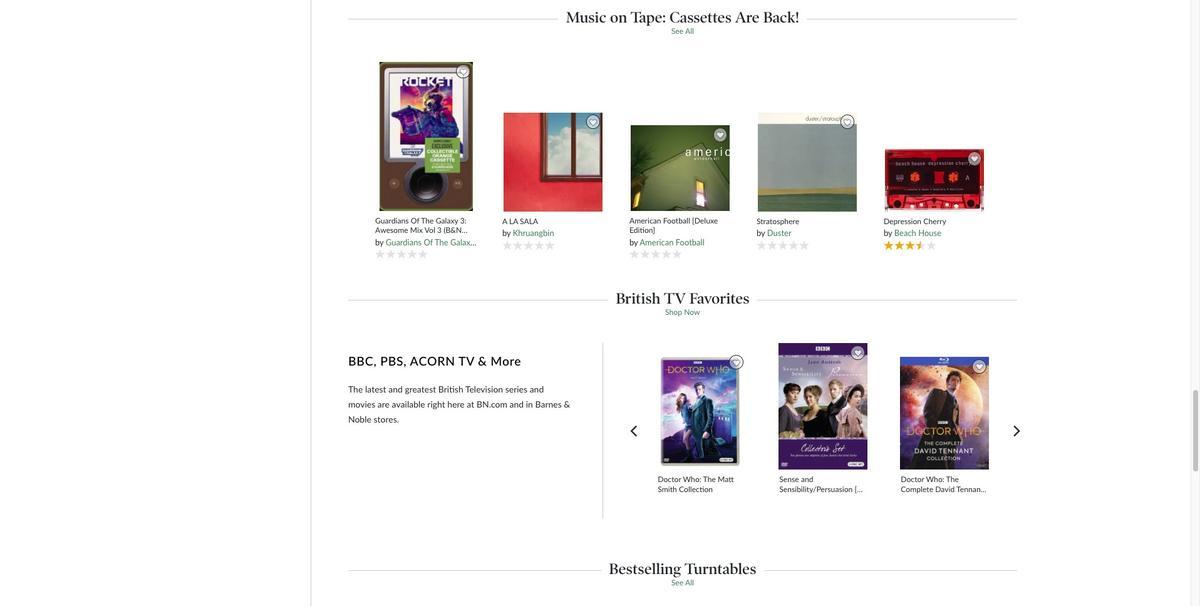 Task type: describe. For each thing, give the bounding box(es) containing it.
see all link for all
[[672, 578, 694, 587]]

available
[[392, 399, 425, 410]]

british inside british tv favorites shop now
[[616, 289, 661, 307]]

tennant
[[957, 485, 984, 494]]

in
[[526, 399, 533, 410]]

the for guardians of the galaxy 3: awesome mix vol 3 (b&n exclusive)(rocket ed.)
[[421, 216, 434, 226]]

latest
[[365, 384, 386, 395]]

see all link for cassettes
[[672, 26, 694, 35]]

depression cherry link
[[884, 217, 986, 226]]

shop
[[665, 307, 682, 317]]

beach
[[895, 228, 917, 238]]

the latest and greatest british television series and movies are available right here at bn.com and in barnes & noble stores.
[[348, 384, 570, 425]]

british tv favorites shop now
[[616, 289, 750, 317]]

by guardians of the galaxy 3: awesome mix vol 3 (b&n exclusive)(rocket ed.)
[[375, 237, 656, 247]]

khruangbin link
[[513, 228, 554, 238]]

the for doctor who: the matt smith collection
[[703, 475, 716, 485]]

doctor for doctor who: the matt smith collection
[[658, 475, 681, 485]]

cassettes
[[670, 8, 732, 26]]

1 horizontal spatial exclusive)(rocket
[[580, 237, 641, 247]]

and inside sense and sensibility/persuasion [3 discs]
[[801, 475, 814, 485]]

by inside a la sala by khruangbin
[[502, 228, 511, 238]]

[blu-
[[901, 494, 917, 504]]

favorites
[[690, 289, 750, 307]]

bbc, pbs, acorn tv & more
[[348, 354, 521, 368]]

mix inside "guardians of the galaxy 3: awesome mix vol 3 (b&n exclusive)(rocket ed.)"
[[410, 226, 423, 235]]

are
[[735, 8, 760, 26]]

movies
[[348, 399, 375, 410]]

doctor who: the complete david tennant [blu-ray] image
[[900, 357, 990, 471]]

3 inside "guardians of the galaxy 3: awesome mix vol 3 (b&n exclusive)(rocket ed.)"
[[437, 226, 442, 235]]

awesome inside "guardians of the galaxy 3: awesome mix vol 3 (b&n exclusive)(rocket ed.)"
[[375, 226, 408, 235]]

bestselling turntables see all
[[609, 560, 757, 587]]

on
[[610, 8, 627, 26]]

stratosphere by duster
[[757, 217, 800, 238]]

noble
[[348, 414, 372, 425]]

sense
[[780, 475, 799, 485]]

1 vertical spatial vol
[[538, 237, 549, 247]]

cherry
[[924, 217, 947, 226]]

galaxy inside "guardians of the galaxy 3: awesome mix vol 3 (b&n exclusive)(rocket ed.)"
[[436, 216, 458, 226]]

0 vertical spatial football
[[663, 216, 690, 226]]

stores.
[[374, 414, 399, 425]]

la
[[509, 217, 518, 226]]

series
[[505, 384, 528, 395]]

television
[[465, 384, 503, 395]]

who: for smith
[[683, 475, 702, 485]]

the inside the latest and greatest british television series and movies are available right here at bn.com and in barnes & noble stores.
[[348, 384, 363, 395]]

1 vertical spatial football
[[676, 237, 705, 247]]

stratosphere link
[[757, 217, 859, 226]]

depression cherry by beach house
[[884, 217, 947, 238]]

stratosphere
[[757, 217, 800, 226]]

american football [deluxe edition] link
[[630, 216, 732, 235]]

a la sala image
[[503, 112, 604, 212]]

tv inside british tv favorites shop now
[[664, 289, 686, 307]]

1 horizontal spatial ed.)
[[643, 237, 656, 247]]

& inside the latest and greatest british television series and movies are available right here at bn.com and in barnes & noble stores.
[[564, 399, 570, 410]]

duster link
[[767, 228, 792, 238]]

a la sala link
[[502, 217, 604, 226]]

doctor who: the complete david tennant [blu-ray] link
[[901, 475, 988, 504]]

guardians inside "guardians of the galaxy 3: awesome mix vol 3 (b&n exclusive)(rocket ed.)"
[[375, 216, 409, 226]]

of inside "guardians of the galaxy 3: awesome mix vol 3 (b&n exclusive)(rocket ed.)"
[[411, 216, 419, 226]]

(b&n inside "guardians of the galaxy 3: awesome mix vol 3 (b&n exclusive)(rocket ed.)"
[[444, 226, 462, 235]]

guardians of the galaxy 3: awesome mix vol 3 (b&n exclusive)(rocket ed.) image
[[379, 61, 474, 212]]

back!
[[763, 8, 800, 26]]

discs]
[[780, 494, 800, 504]]

bestselling
[[609, 560, 681, 578]]

exclusive)(rocket inside "guardians of the galaxy 3: awesome mix vol 3 (b&n exclusive)(rocket ed.)"
[[375, 235, 433, 245]]

by inside the depression cherry by beach house
[[884, 228, 893, 238]]

right
[[428, 399, 445, 410]]

who: for david
[[926, 475, 945, 485]]

all inside music on tape: cassettes are back! see all
[[685, 26, 694, 35]]

doctor for doctor who: the complete david tennant [blu-ray]
[[901, 475, 925, 485]]

doctor who: the matt smith collection
[[658, 475, 734, 494]]

a
[[502, 217, 507, 226]]

doctor who: the complete david tennant [blu-ray]
[[901, 475, 984, 504]]

edition]
[[630, 226, 655, 235]]



Task type: locate. For each thing, give the bounding box(es) containing it.
duster
[[767, 228, 792, 238]]

and up sensibility/persuasion
[[801, 475, 814, 485]]

greatest
[[405, 384, 436, 395]]

0 vertical spatial galaxy
[[436, 216, 458, 226]]

1 see all link from the top
[[672, 26, 694, 35]]

0 horizontal spatial tv
[[459, 354, 475, 368]]

1 vertical spatial &
[[564, 399, 570, 410]]

1 horizontal spatial (b&n
[[558, 237, 578, 247]]

house
[[919, 228, 942, 238]]

the inside doctor who: the complete david tennant [blu-ray]
[[946, 475, 959, 485]]

see all link down bestselling
[[672, 578, 694, 587]]

doctor up smith at the right of page
[[658, 475, 681, 485]]

doctor who: the matt smith collection image
[[657, 352, 747, 471]]

turntables
[[685, 560, 757, 578]]

sense and sensibility/persuasion [3 discs]
[[780, 475, 862, 504]]

0 horizontal spatial vol
[[425, 226, 435, 235]]

football down 'american football [deluxe edition]' link
[[676, 237, 705, 247]]

(b&n left a
[[444, 226, 462, 235]]

and
[[389, 384, 403, 395], [530, 384, 544, 395], [510, 399, 524, 410], [801, 475, 814, 485]]

1 vertical spatial galaxy
[[451, 237, 475, 247]]

0 vertical spatial see
[[672, 26, 684, 35]]

american down edition]
[[640, 237, 674, 247]]

(b&n down a la sala link
[[558, 237, 578, 247]]

1 vertical spatial see all link
[[672, 578, 694, 587]]

see down cassettes
[[672, 26, 684, 35]]

david
[[936, 485, 955, 494]]

see down bestselling
[[672, 578, 684, 587]]

music on tape: cassettes are back! see all
[[566, 8, 800, 35]]

all down cassettes
[[685, 26, 694, 35]]

1 horizontal spatial mix
[[523, 237, 536, 247]]

0 vertical spatial guardians
[[375, 216, 409, 226]]

0 vertical spatial british
[[616, 289, 661, 307]]

1 vertical spatial guardians
[[386, 237, 422, 247]]

see inside music on tape: cassettes are back! see all
[[672, 26, 684, 35]]

2 all from the top
[[685, 578, 694, 587]]

complete
[[901, 485, 934, 494]]

0 vertical spatial 3
[[437, 226, 442, 235]]

all inside bestselling turntables see all
[[685, 578, 694, 587]]

1 vertical spatial british
[[439, 384, 463, 395]]

doctor
[[658, 475, 681, 485], [901, 475, 925, 485]]

1 vertical spatial awesome
[[485, 237, 520, 247]]

the for doctor who: the complete david tennant [blu-ray]
[[946, 475, 959, 485]]

1 doctor from the left
[[658, 475, 681, 485]]

tv up television
[[459, 354, 475, 368]]

more
[[491, 354, 521, 368]]

see all link
[[672, 26, 694, 35], [672, 578, 694, 587]]

1 see from the top
[[672, 26, 684, 35]]

football up american football link
[[663, 216, 690, 226]]

0 vertical spatial awesome
[[375, 226, 408, 235]]

1 horizontal spatial tv
[[664, 289, 686, 307]]

0 horizontal spatial of
[[411, 216, 419, 226]]

the inside "guardians of the galaxy 3: awesome mix vol 3 (b&n exclusive)(rocket ed.)"
[[421, 216, 434, 226]]

matt
[[718, 475, 734, 485]]

american
[[630, 216, 661, 226], [640, 237, 674, 247]]

& left more
[[478, 354, 487, 368]]

stratosphere image
[[758, 112, 858, 212]]

0 horizontal spatial british
[[439, 384, 463, 395]]

at
[[467, 399, 475, 410]]

2 see from the top
[[672, 578, 684, 587]]

0 vertical spatial &
[[478, 354, 487, 368]]

1 horizontal spatial who:
[[926, 475, 945, 485]]

1 vertical spatial american
[[640, 237, 674, 247]]

who: up david
[[926, 475, 945, 485]]

3:
[[460, 216, 467, 226], [477, 237, 483, 247]]

3: inside "guardians of the galaxy 3: awesome mix vol 3 (b&n exclusive)(rocket ed.)"
[[460, 216, 467, 226]]

[deluxe
[[692, 216, 718, 226]]

(b&n
[[444, 226, 462, 235], [558, 237, 578, 247]]

a la sala by khruangbin
[[502, 217, 554, 238]]

pbs,
[[380, 354, 407, 368]]

barnes
[[535, 399, 562, 410]]

&
[[478, 354, 487, 368], [564, 399, 570, 410]]

and up are
[[389, 384, 403, 395]]

tv
[[664, 289, 686, 307], [459, 354, 475, 368]]

guardians of the galaxy 3: awesome mix vol 3 (b&n exclusive)(rocket ed.) link
[[375, 216, 477, 245], [386, 237, 656, 247]]

by inside american football [deluxe edition] by american football
[[630, 237, 638, 247]]

1 vertical spatial of
[[424, 237, 433, 247]]

american football link
[[640, 237, 705, 247]]

sensibility/persuasion
[[780, 485, 853, 494]]

1 vertical spatial 3:
[[477, 237, 483, 247]]

1 horizontal spatial doctor
[[901, 475, 925, 485]]

all down turntables
[[685, 578, 694, 587]]

2 see all link from the top
[[672, 578, 694, 587]]

see inside bestselling turntables see all
[[672, 578, 684, 587]]

exclusive)(rocket
[[375, 235, 433, 245], [580, 237, 641, 247]]

0 vertical spatial american
[[630, 216, 661, 226]]

1 who: from the left
[[683, 475, 702, 485]]

0 vertical spatial 3:
[[460, 216, 467, 226]]

galaxy
[[436, 216, 458, 226], [451, 237, 475, 247]]

sense and sensibility/persuasion [3 discs] link
[[780, 475, 867, 504]]

beach house link
[[895, 228, 942, 238]]

of
[[411, 216, 419, 226], [424, 237, 433, 247]]

0 vertical spatial all
[[685, 26, 694, 35]]

tv up shop
[[664, 289, 686, 307]]

0 horizontal spatial 3
[[437, 226, 442, 235]]

sense and sensibility/persuasion [3 discs] image
[[778, 343, 868, 471]]

3: left a
[[460, 216, 467, 226]]

ed.)
[[435, 235, 447, 245], [643, 237, 656, 247]]

[3
[[855, 485, 862, 494]]

who: inside doctor who: the matt smith collection
[[683, 475, 702, 485]]

0 horizontal spatial (b&n
[[444, 226, 462, 235]]

1 horizontal spatial british
[[616, 289, 661, 307]]

doctor who: the matt smith collection link
[[658, 475, 745, 494]]

guardians of the galaxy 3: awesome mix vol 3 (b&n exclusive)(rocket ed.)
[[375, 216, 467, 245]]

vol
[[425, 226, 435, 235], [538, 237, 549, 247]]

tape:
[[631, 8, 666, 26]]

are
[[378, 399, 390, 410]]

by
[[502, 228, 511, 238], [757, 228, 765, 238], [884, 228, 893, 238], [375, 237, 384, 247], [630, 237, 638, 247]]

1 horizontal spatial 3
[[551, 237, 556, 247]]

collection
[[679, 485, 713, 494]]

0 horizontal spatial mix
[[410, 226, 423, 235]]

music
[[566, 8, 607, 26]]

1 horizontal spatial awesome
[[485, 237, 520, 247]]

1 vertical spatial tv
[[459, 354, 475, 368]]

1 vertical spatial (b&n
[[558, 237, 578, 247]]

sala
[[520, 217, 538, 226]]

0 vertical spatial tv
[[664, 289, 686, 307]]

1 vertical spatial all
[[685, 578, 694, 587]]

0 horizontal spatial 3:
[[460, 216, 467, 226]]

smith
[[658, 485, 677, 494]]

0 vertical spatial (b&n
[[444, 226, 462, 235]]

0 horizontal spatial ed.)
[[435, 235, 447, 245]]

the inside doctor who: the matt smith collection
[[703, 475, 716, 485]]

and up in
[[530, 384, 544, 395]]

1 horizontal spatial &
[[564, 399, 570, 410]]

0 horizontal spatial &
[[478, 354, 487, 368]]

who: up collection on the right of page
[[683, 475, 702, 485]]

mix
[[410, 226, 423, 235], [523, 237, 536, 247]]

doctor inside doctor who: the matt smith collection
[[658, 475, 681, 485]]

2 who: from the left
[[926, 475, 945, 485]]

american football [deluxe edition] image
[[630, 125, 731, 212]]

1 horizontal spatial vol
[[538, 237, 549, 247]]

0 vertical spatial see all link
[[672, 26, 694, 35]]

shop now link
[[665, 307, 700, 317]]

1 vertical spatial see
[[672, 578, 684, 587]]

by inside stratosphere by duster
[[757, 228, 765, 238]]

& right barnes
[[564, 399, 570, 410]]

who: inside doctor who: the complete david tennant [blu-ray]
[[926, 475, 945, 485]]

see
[[672, 26, 684, 35], [672, 578, 684, 587]]

american football [deluxe edition] by american football
[[630, 216, 718, 247]]

vol inside "guardians of the galaxy 3: awesome mix vol 3 (b&n exclusive)(rocket ed.)"
[[425, 226, 435, 235]]

1 vertical spatial 3
[[551, 237, 556, 247]]

and left in
[[510, 399, 524, 410]]

doctor up complete
[[901, 475, 925, 485]]

1 horizontal spatial of
[[424, 237, 433, 247]]

all
[[685, 26, 694, 35], [685, 578, 694, 587]]

the
[[421, 216, 434, 226], [435, 237, 448, 247], [348, 384, 363, 395], [703, 475, 716, 485], [946, 475, 959, 485]]

0 horizontal spatial awesome
[[375, 226, 408, 235]]

here
[[448, 399, 465, 410]]

football
[[663, 216, 690, 226], [676, 237, 705, 247]]

0 horizontal spatial doctor
[[658, 475, 681, 485]]

who:
[[683, 475, 702, 485], [926, 475, 945, 485]]

khruangbin
[[513, 228, 554, 238]]

british inside the latest and greatest british television series and movies are available right here at bn.com and in barnes & noble stores.
[[439, 384, 463, 395]]

1 horizontal spatial 3:
[[477, 237, 483, 247]]

now
[[684, 307, 700, 317]]

0 horizontal spatial exclusive)(rocket
[[375, 235, 433, 245]]

1 all from the top
[[685, 26, 694, 35]]

3: left a la sala by khruangbin
[[477, 237, 483, 247]]

guardians
[[375, 216, 409, 226], [386, 237, 422, 247]]

0 horizontal spatial who:
[[683, 475, 702, 485]]

ray]
[[917, 494, 930, 504]]

0 vertical spatial vol
[[425, 226, 435, 235]]

depression
[[884, 217, 922, 226]]

acorn
[[410, 354, 455, 368]]

bbc,
[[348, 354, 377, 368]]

ed.) inside "guardians of the galaxy 3: awesome mix vol 3 (b&n exclusive)(rocket ed.)"
[[435, 235, 447, 245]]

0 vertical spatial mix
[[410, 226, 423, 235]]

american up edition]
[[630, 216, 661, 226]]

bn.com
[[477, 399, 508, 410]]

doctor inside doctor who: the complete david tennant [blu-ray]
[[901, 475, 925, 485]]

awesome
[[375, 226, 408, 235], [485, 237, 520, 247]]

0 vertical spatial of
[[411, 216, 419, 226]]

depression cherry image
[[885, 149, 985, 212]]

see all link down cassettes
[[672, 26, 694, 35]]

2 doctor from the left
[[901, 475, 925, 485]]

3
[[437, 226, 442, 235], [551, 237, 556, 247]]

british
[[616, 289, 661, 307], [439, 384, 463, 395]]

1 vertical spatial mix
[[523, 237, 536, 247]]



Task type: vqa. For each thing, say whether or not it's contained in the screenshot.
the Incident
no



